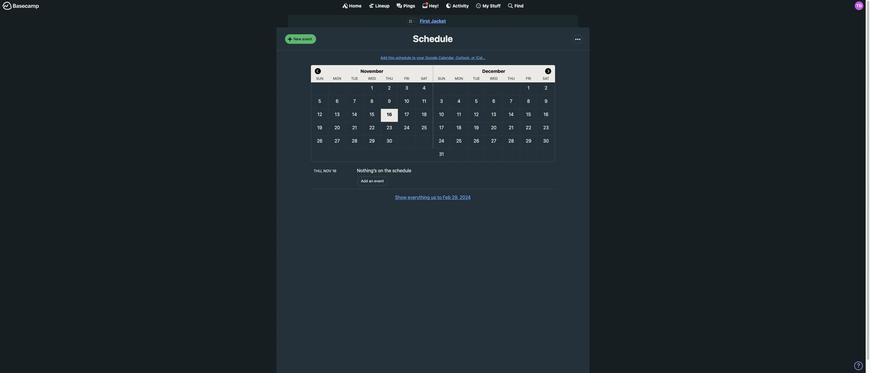 Task type: vqa. For each thing, say whether or not it's contained in the screenshot.
the left Nov 20 element
no



Task type: describe. For each thing, give the bounding box(es) containing it.
hey! button
[[422, 2, 439, 9]]

0 vertical spatial schedule
[[396, 56, 411, 60]]

sun for december
[[438, 76, 446, 81]]

event inside new event link
[[303, 37, 312, 41]]

up
[[431, 195, 437, 200]]

google
[[426, 56, 438, 60]]

find button
[[508, 3, 524, 9]]

fri for december
[[526, 76, 532, 81]]

this
[[389, 56, 395, 60]]

nov
[[324, 169, 332, 173]]

sat for november
[[421, 76, 428, 81]]

lineup link
[[369, 3, 390, 9]]

switch accounts image
[[2, 1, 39, 10]]

add an event link
[[357, 177, 388, 186]]

on
[[378, 168, 384, 173]]

nothing's on the schedule
[[357, 168, 412, 173]]

activity link
[[446, 3, 469, 9]]

event inside add an event link
[[375, 179, 384, 183]]

tue for december
[[473, 76, 480, 81]]

your
[[417, 56, 425, 60]]

fri for november
[[405, 76, 410, 81]]

schedule
[[413, 33, 453, 44]]

wed for november
[[368, 76, 376, 81]]

my stuff button
[[476, 3, 501, 9]]

feb
[[443, 195, 451, 200]]

pings
[[404, 3, 415, 8]]

thu, nov 16
[[314, 169, 337, 173]]

mon for december
[[455, 76, 463, 81]]

first jacket link
[[420, 18, 446, 24]]

thu for november
[[386, 76, 393, 81]]

outlook,
[[456, 56, 471, 60]]

hey!
[[429, 3, 439, 8]]

add an event
[[361, 179, 384, 183]]

jacket
[[431, 18, 446, 24]]



Task type: locate. For each thing, give the bounding box(es) containing it.
first jacket
[[420, 18, 446, 24]]

0 vertical spatial to
[[412, 56, 416, 60]]

2024
[[460, 195, 471, 200]]

to right up
[[438, 195, 442, 200]]

add for add this schedule to your google calendar, outlook, or ical…
[[381, 56, 388, 60]]

add left the this
[[381, 56, 388, 60]]

0 horizontal spatial add
[[361, 179, 368, 183]]

pings button
[[397, 3, 415, 9]]

show        everything      up to        feb 29, 2024
[[395, 195, 471, 200]]

2 mon from the left
[[455, 76, 463, 81]]

wed down december
[[490, 76, 498, 81]]

ical…
[[476, 56, 486, 60]]

schedule right the this
[[396, 56, 411, 60]]

calendar,
[[439, 56, 455, 60]]

wed for december
[[490, 76, 498, 81]]

mon
[[333, 76, 342, 81], [455, 76, 463, 81]]

everything
[[408, 195, 430, 200]]

add
[[381, 56, 388, 60], [361, 179, 368, 183]]

0 vertical spatial event
[[303, 37, 312, 41]]

to inside button
[[438, 195, 442, 200]]

sat
[[421, 76, 428, 81], [543, 76, 550, 81]]

0 horizontal spatial event
[[303, 37, 312, 41]]

1 horizontal spatial event
[[375, 179, 384, 183]]

home
[[349, 3, 362, 8]]

thu
[[386, 76, 393, 81], [508, 76, 515, 81]]

1 vertical spatial to
[[438, 195, 442, 200]]

to for up
[[438, 195, 442, 200]]

0 horizontal spatial to
[[412, 56, 416, 60]]

find
[[515, 3, 524, 8]]

1 horizontal spatial wed
[[490, 76, 498, 81]]

my
[[483, 3, 489, 8]]

add this schedule to your google calendar, outlook, or ical… link
[[381, 56, 486, 60]]

schedule
[[396, 56, 411, 60], [393, 168, 412, 173]]

to
[[412, 56, 416, 60], [438, 195, 442, 200]]

an
[[369, 179, 373, 183]]

29,
[[452, 195, 459, 200]]

sun for november
[[316, 76, 324, 81]]

show
[[395, 195, 407, 200]]

2 thu from the left
[[508, 76, 515, 81]]

wed down november
[[368, 76, 376, 81]]

november
[[361, 69, 384, 74]]

1 fri from the left
[[405, 76, 410, 81]]

activity
[[453, 3, 469, 8]]

stuff
[[490, 3, 501, 8]]

fri
[[405, 76, 410, 81], [526, 76, 532, 81]]

tue
[[351, 76, 358, 81], [473, 76, 480, 81]]

1 horizontal spatial tue
[[473, 76, 480, 81]]

sat for december
[[543, 76, 550, 81]]

1 horizontal spatial add
[[381, 56, 388, 60]]

1 horizontal spatial to
[[438, 195, 442, 200]]

december
[[483, 69, 506, 74]]

1 horizontal spatial sun
[[438, 76, 446, 81]]

0 horizontal spatial tue
[[351, 76, 358, 81]]

1 vertical spatial schedule
[[393, 168, 412, 173]]

schedule right the
[[393, 168, 412, 173]]

1 vertical spatial add
[[361, 179, 368, 183]]

lineup
[[376, 3, 390, 8]]

1 mon from the left
[[333, 76, 342, 81]]

mon for november
[[333, 76, 342, 81]]

1 horizontal spatial thu
[[508, 76, 515, 81]]

2 sat from the left
[[543, 76, 550, 81]]

2 tue from the left
[[473, 76, 480, 81]]

the
[[385, 168, 392, 173]]

2 fri from the left
[[526, 76, 532, 81]]

thu for december
[[508, 76, 515, 81]]

event
[[303, 37, 312, 41], [375, 179, 384, 183]]

to left your
[[412, 56, 416, 60]]

wed
[[368, 76, 376, 81], [490, 76, 498, 81]]

0 horizontal spatial fri
[[405, 76, 410, 81]]

0 horizontal spatial mon
[[333, 76, 342, 81]]

1 horizontal spatial fri
[[526, 76, 532, 81]]

main element
[[0, 0, 866, 11]]

1 horizontal spatial mon
[[455, 76, 463, 81]]

0 horizontal spatial sun
[[316, 76, 324, 81]]

1 tue from the left
[[351, 76, 358, 81]]

event right an
[[375, 179, 384, 183]]

0 vertical spatial add
[[381, 56, 388, 60]]

1 sun from the left
[[316, 76, 324, 81]]

sun
[[316, 76, 324, 81], [438, 76, 446, 81]]

thu,
[[314, 169, 323, 173]]

tyler black image
[[855, 1, 864, 10]]

16
[[333, 169, 337, 173]]

my stuff
[[483, 3, 501, 8]]

add for add an event
[[361, 179, 368, 183]]

1 thu from the left
[[386, 76, 393, 81]]

add this schedule to your google calendar, outlook, or ical…
[[381, 56, 486, 60]]

0 horizontal spatial thu
[[386, 76, 393, 81]]

first
[[420, 18, 430, 24]]

new
[[294, 37, 302, 41]]

0 horizontal spatial sat
[[421, 76, 428, 81]]

1 sat from the left
[[421, 76, 428, 81]]

1 vertical spatial event
[[375, 179, 384, 183]]

to for schedule
[[412, 56, 416, 60]]

new event link
[[285, 34, 316, 44]]

or
[[472, 56, 475, 60]]

home link
[[342, 3, 362, 9]]

0 horizontal spatial wed
[[368, 76, 376, 81]]

1 horizontal spatial sat
[[543, 76, 550, 81]]

event right new on the left of page
[[303, 37, 312, 41]]

show        everything      up to        feb 29, 2024 button
[[395, 194, 471, 201]]

2 wed from the left
[[490, 76, 498, 81]]

nothing's
[[357, 168, 377, 173]]

2 sun from the left
[[438, 76, 446, 81]]

add left an
[[361, 179, 368, 183]]

tue for november
[[351, 76, 358, 81]]

new event
[[294, 37, 312, 41]]

1 wed from the left
[[368, 76, 376, 81]]



